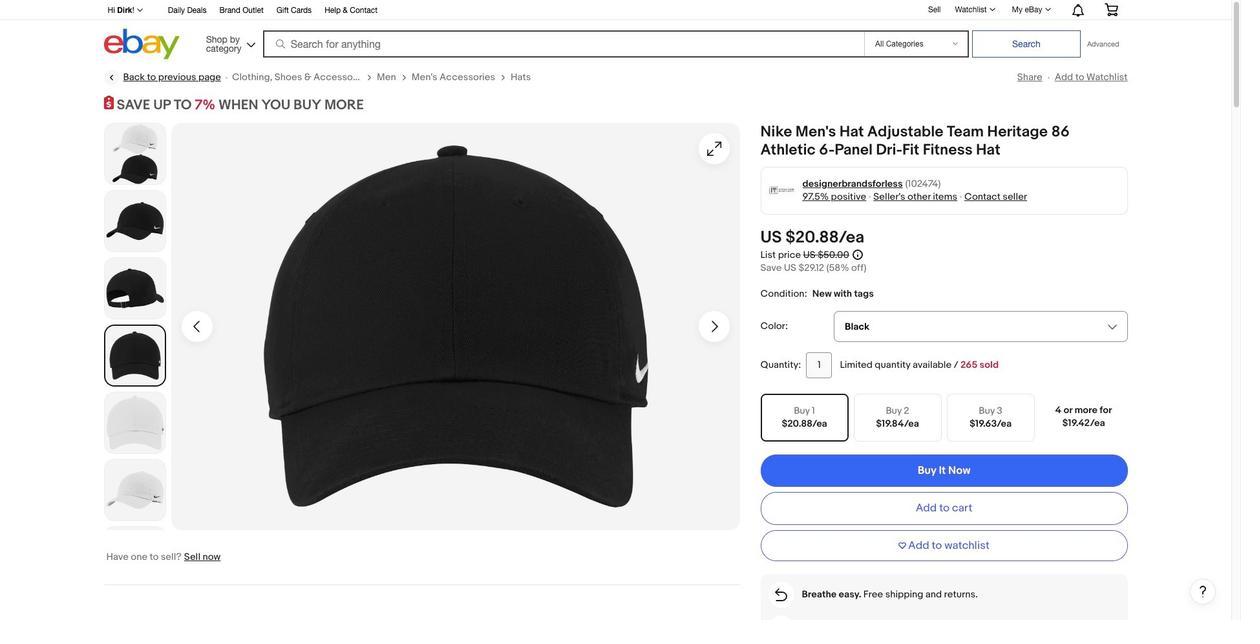 Task type: describe. For each thing, give the bounding box(es) containing it.
picture 2 of 7 image
[[104, 190, 165, 251]]

your shopping cart image
[[1104, 3, 1119, 16]]

1 horizontal spatial picture 4 of 7 image
[[171, 123, 740, 530]]

0 horizontal spatial picture 4 of 7 image
[[106, 327, 163, 384]]

with details__icon image
[[775, 589, 787, 601]]

Search for anything text field
[[265, 32, 862, 56]]

my ebay image
[[1045, 8, 1051, 11]]



Task type: vqa. For each thing, say whether or not it's contained in the screenshot.
the 'Picture 1 of 7'
yes



Task type: locate. For each thing, give the bounding box(es) containing it.
picture 6 of 7 image
[[104, 459, 165, 520]]

picture 3 of 7 image
[[104, 258, 165, 318]]

watchlist image
[[990, 8, 995, 11]]

banner
[[101, 0, 1128, 63]]

picture 1 of 7 image
[[104, 123, 165, 184]]

picture 4 of 7 image
[[171, 123, 740, 530], [106, 327, 163, 384]]

None submit
[[972, 30, 1081, 58]]

help, opens dialogs image
[[1197, 585, 1210, 598]]

account navigation
[[101, 0, 1128, 20]]

None text field
[[806, 352, 832, 378]]

picture 5 of 7 image
[[104, 392, 165, 453]]



